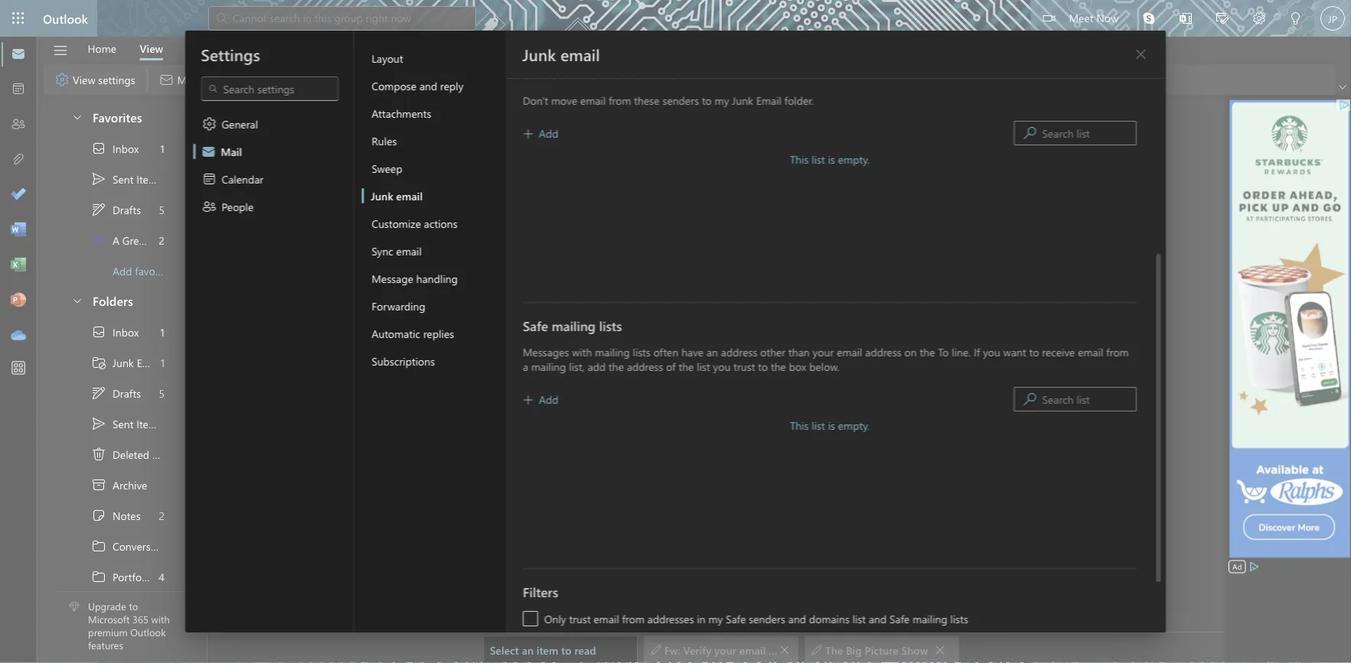 Task type: vqa. For each thing, say whether or not it's contained in the screenshot.
bottommost " Sent Items"
yes



Task type: describe. For each thing, give the bounding box(es) containing it.
settings tab list
[[186, 31, 354, 633]]

to left box
[[758, 359, 767, 374]]

microsoft
[[88, 613, 130, 626]]

onedrive image
[[11, 328, 26, 344]]

1 horizontal spatial address
[[721, 345, 757, 359]]

 button for fw: verify your email for coupa supplier portal
[[779, 640, 790, 661]]

view inside button
[[140, 41, 163, 55]]


[[202, 199, 217, 214]]

 for 
[[91, 141, 106, 156]]

trust inside messages with mailing lists often have an address other than your email address on the to line. if you want to receive email from a mailing list, add the address of the list you trust to the box below.
[[733, 359, 755, 374]]

0 horizontal spatial you
[[713, 359, 730, 374]]

the left box
[[770, 359, 786, 374]]

add favorite
[[113, 264, 171, 278]]

reply
[[440, 78, 463, 93]]

 for safe senders and domains
[[1024, 127, 1036, 139]]

 tree item
[[56, 225, 179, 256]]

list inside messages with mailing lists often have an address other than your email address on the to line. if you want to receive email from a mailing list, add the address of the list you trust to the box below.
[[696, 359, 710, 374]]

favorites
[[93, 109, 142, 125]]

2  sent items from the top
[[91, 416, 162, 432]]

drafts for 
[[113, 203, 141, 217]]

sync email
[[372, 244, 422, 258]]

a
[[522, 359, 528, 374]]

and up coupa
[[788, 612, 806, 626]]

 for favorites
[[71, 111, 83, 123]]

deleted
[[113, 448, 149, 462]]

filters
[[522, 583, 558, 601]]

calendar image
[[11, 82, 26, 97]]

safe up messages
[[522, 317, 548, 335]]

 portfolio 4
[[91, 570, 165, 585]]

 tree item for 
[[56, 133, 179, 164]]

mailing up messages
[[551, 317, 595, 335]]

junk inside  junk email 1
[[113, 356, 134, 370]]

mailing right list,
[[595, 345, 629, 359]]

 tree item
[[56, 501, 179, 531]]

than
[[788, 345, 809, 359]]

safe senders and domains element
[[522, 93, 1136, 282]]

files image
[[11, 152, 26, 168]]

with for scan the qr code with your phone camera to download outlook mobile
[[767, 415, 787, 430]]

 for folders
[[71, 294, 83, 307]]

group
[[383, 319, 413, 333]]

email inside reading pane 'main content'
[[739, 643, 766, 657]]

cloud watchers
[[263, 120, 354, 138]]

is inside message list no conversations selected list box
[[416, 319, 423, 333]]

show
[[901, 643, 928, 657]]

forwarding button
[[362, 292, 506, 320]]

box
[[789, 359, 806, 374]]

upgrade to microsoft 365 with premium outlook features
[[88, 600, 170, 652]]

automatic replies button
[[362, 320, 506, 348]]

cloud watchers button
[[260, 120, 354, 140]]

 inside favorites tree
[[91, 171, 106, 187]]

outlook inside upgrade to microsoft 365 with premium outlook features
[[130, 626, 166, 639]]

archive
[[113, 478, 147, 492]]

 for fw:
[[651, 645, 661, 656]]

email inside safe senders and domains element
[[580, 93, 605, 107]]

list inside safe senders and domains element
[[811, 152, 825, 166]]

 fw: verify your email for coupa supplier portal
[[651, 643, 892, 657]]

these
[[634, 93, 659, 107]]

4
[[158, 570, 165, 584]]

add favorite tree item
[[56, 256, 179, 286]]

pm
[[429, 320, 442, 333]]

mailing up show
[[912, 612, 947, 626]]

with for upgrade to microsoft 365 with premium outlook features
[[151, 613, 170, 626]]

5 for 
[[159, 386, 165, 401]]

portfolio
[[113, 570, 153, 584]]

1 inside  junk email 1
[[161, 356, 165, 370]]

ad inside message list no conversations selected list box
[[409, 244, 419, 254]]

sweep
[[372, 161, 402, 175]]

junk email heading
[[522, 44, 600, 65]]


[[202, 171, 217, 187]]

 add for senders
[[523, 126, 558, 140]]

subscriptions button
[[362, 348, 506, 375]]

1 horizontal spatial you
[[983, 345, 1000, 359]]

layout button
[[362, 44, 506, 72]]

calendar
[[222, 172, 263, 186]]

features
[[88, 639, 123, 652]]

mail
[[221, 144, 242, 158]]


[[443, 211, 457, 225]]

forwarding
[[372, 299, 425, 313]]

 for  view settings
[[54, 72, 70, 87]]

safe mailing lists
[[522, 317, 622, 335]]

want
[[1003, 345, 1026, 359]]

add
[[587, 359, 605, 374]]

0 vertical spatial domains
[[626, 65, 677, 82]]

the left to
[[919, 345, 935, 359]]

application containing settings
[[0, 0, 1351, 664]]

view button
[[128, 37, 175, 60]]

0 horizontal spatial lists
[[599, 317, 622, 335]]

set your advertising preferences image
[[1248, 561, 1260, 573]]

 button inside junk email tab panel
[[1129, 42, 1153, 67]]

rules button
[[362, 127, 506, 155]]

 inside " the big picture show "
[[935, 645, 945, 656]]

 for safe mailing lists
[[1024, 393, 1036, 406]]

message list section
[[208, 102, 541, 663]]

 button for folders
[[64, 286, 90, 315]]

junk email tab panel
[[507, 31, 1165, 664]]

 sent items inside favorites tree
[[91, 171, 162, 187]]

outlook inside banner
[[43, 10, 88, 26]]

receive
[[1042, 345, 1075, 359]]

meet
[[1069, 10, 1093, 24]]

meet now
[[1069, 10, 1118, 24]]

 tree item for 
[[56, 317, 179, 348]]

the right 'of'
[[678, 359, 693, 374]]

subscriptions
[[372, 354, 435, 368]]

and up portal
[[868, 612, 886, 626]]

safe senders and domains
[[522, 65, 677, 82]]

lists inside messages with mailing lists often have an address other than your email address on the to line. if you want to receive email from a mailing list, add the address of the list you trust to the box below.
[[632, 345, 650, 359]]

big
[[846, 643, 862, 657]]

to
[[938, 345, 948, 359]]

picture
[[865, 643, 898, 657]]

home inside button
[[88, 41, 116, 55]]

1  tree item from the top
[[56, 164, 179, 194]]

don't move email from these senders to my junk email folder.
[[522, 93, 813, 107]]

message
[[372, 271, 413, 286]]

the inside message list no conversations selected list box
[[260, 319, 278, 333]]

mobile
[[989, 415, 1021, 430]]

the new cloud watchers group is ready
[[260, 319, 453, 333]]

Search settings search field
[[219, 81, 323, 96]]

don't
[[522, 93, 548, 107]]


[[348, 164, 363, 180]]

1 vertical spatial senders
[[662, 93, 699, 107]]


[[91, 508, 106, 524]]

 tree item
[[56, 439, 179, 470]]

 tree item for 
[[56, 378, 179, 409]]

automatic
[[372, 326, 420, 341]]

add for safe senders and domains
[[539, 126, 558, 140]]

2 vertical spatial senders
[[749, 612, 785, 626]]

1 vertical spatial my
[[708, 612, 723, 626]]

empty. for safe senders and domains
[[838, 152, 869, 166]]

 tree item
[[56, 348, 179, 378]]

junk up don't
[[522, 44, 556, 65]]

empty. for safe mailing lists
[[838, 419, 869, 433]]

this for safe senders and domains
[[790, 152, 808, 166]]

compose and reply
[[372, 78, 463, 93]]


[[378, 164, 393, 180]]

from for don't move email from these senders to my junk email folder.
[[608, 93, 631, 107]]

5 for 
[[159, 203, 165, 217]]

1 horizontal spatial domains
[[809, 612, 849, 626]]

layout group
[[246, 64, 397, 92]]

12:01
[[406, 320, 426, 333]]

2  tree item from the top
[[56, 409, 179, 439]]

mobile®
[[270, 257, 314, 271]]

premium features image
[[69, 602, 80, 613]]

and inside button
[[419, 78, 437, 93]]

 for 
[[91, 202, 106, 217]]

 for  general
[[202, 116, 217, 132]]

sweep button
[[362, 155, 506, 182]]

junk inside safe senders and domains element
[[732, 93, 753, 107]]

fw:
[[664, 643, 681, 657]]

coupa
[[786, 643, 817, 657]]

to do image
[[11, 188, 26, 203]]

of
[[666, 359, 675, 374]]

phone
[[814, 415, 845, 430]]

2 for 
[[159, 509, 165, 523]]

cloud inside 'popup button'
[[263, 120, 297, 138]]

365
[[132, 613, 148, 626]]

 calendar
[[202, 171, 263, 187]]

rising
[[445, 257, 475, 271]]

 notes
[[91, 508, 141, 524]]

only
[[544, 612, 566, 626]]

items for second  tree item from the bottom
[[136, 172, 162, 186]]

people image
[[11, 117, 26, 132]]

document containing settings
[[0, 0, 1351, 664]]

with inside messages with mailing lists often have an address other than your email address on the to line. if you want to receive email from a mailing list, add the address of the list you trust to the box below.
[[572, 345, 592, 359]]

the inside reading pane 'main content'
[[825, 643, 843, 657]]

customize actions
[[372, 216, 457, 230]]

 inbox for 
[[91, 325, 139, 340]]

an inside button
[[522, 643, 534, 657]]

junk email button
[[362, 182, 506, 210]]

items for second  tree item from the top
[[136, 417, 162, 431]]

1  tree item from the top
[[56, 531, 179, 562]]

tab list containing home
[[76, 37, 220, 60]]

cloud inside message list no conversations selected list box
[[304, 319, 333, 333]]

safe up show
[[889, 612, 909, 626]]

help
[[187, 41, 209, 55]]

word image
[[11, 223, 26, 238]]

 button
[[439, 206, 461, 228]]

the right the add
[[608, 359, 624, 374]]

code
[[741, 415, 764, 430]]

an inside messages with mailing lists often have an address other than your email address on the to line. if you want to receive email from a mailing list, add the address of the list you trust to the box below.
[[706, 345, 718, 359]]

watchers inside message list no conversations selected list box
[[336, 319, 381, 333]]

to right camera on the bottom right of the page
[[885, 415, 895, 430]]

dialog containing settings
[[0, 0, 1351, 664]]

on
[[904, 345, 916, 359]]

1 horizontal spatial ad
[[1232, 562, 1242, 572]]



Task type: locate. For each thing, give the bounding box(es) containing it.
3 1 from the top
[[161, 356, 165, 370]]

-
[[407, 257, 412, 271]]

email inside safe senders and domains element
[[756, 93, 781, 107]]

2 inbox from the top
[[113, 325, 139, 339]]

and right the junk email heading
[[600, 65, 622, 82]]

handling
[[416, 271, 458, 286]]

 tree item for 
[[56, 194, 179, 225]]

outlook banner
[[0, 0, 1351, 37]]

to inside safe senders and domains element
[[702, 93, 711, 107]]

junk inside button
[[371, 189, 393, 203]]

add inside tree item
[[113, 264, 132, 278]]

supplier
[[820, 643, 860, 657]]

0 horizontal spatial an
[[522, 643, 534, 657]]

0 vertical spatial 
[[54, 72, 70, 87]]

drafts inside favorites tree
[[113, 203, 141, 217]]

inbox inside tree
[[113, 325, 139, 339]]

junk email down 
[[371, 189, 423, 203]]

0 vertical spatial empty.
[[838, 152, 869, 166]]

1 for 
[[160, 141, 165, 156]]

watchers up  button
[[301, 120, 354, 138]]

1 vertical spatial search list field
[[1042, 389, 1136, 410]]

people
[[222, 199, 254, 214]]

t-mobile® 5g home internet - leave rising rates behind
[[260, 257, 541, 271]]

now
[[1096, 10, 1118, 24]]

 add
[[523, 126, 558, 140], [523, 392, 558, 406]]

2  from the top
[[523, 396, 532, 405]]

1 vertical spatial 5
[[159, 386, 165, 401]]

item
[[537, 643, 558, 657]]

domains up these
[[626, 65, 677, 82]]

12:01 pm
[[406, 320, 442, 333]]

this list is empty. inside safe mailing lists element
[[790, 419, 869, 433]]

1 this list is empty. from the top
[[790, 152, 869, 166]]

0 vertical spatial my
[[714, 93, 729, 107]]

1 horizontal spatial with
[[572, 345, 592, 359]]

replies
[[423, 326, 454, 341]]

0 horizontal spatial domains
[[626, 65, 677, 82]]

0 horizontal spatial trust
[[569, 612, 590, 626]]

0 vertical spatial items
[[136, 172, 162, 186]]

list left camera on the bottom right of the page
[[811, 419, 825, 433]]

other
[[760, 345, 785, 359]]

tab list
[[76, 37, 220, 60]]

view inside  view settings
[[73, 72, 95, 86]]

this inside safe senders and domains element
[[790, 152, 808, 166]]


[[523, 129, 532, 139], [523, 396, 532, 405]]

 for 
[[91, 539, 106, 554]]

2  from the top
[[1024, 393, 1036, 406]]

 inside tree
[[91, 386, 106, 401]]

email inside  junk email 1
[[137, 356, 162, 370]]

 drafts up  tree item
[[91, 202, 141, 217]]

1 vertical spatial 
[[91, 325, 106, 340]]

0 vertical spatial add
[[539, 126, 558, 140]]

search list field for safe senders and domains
[[1042, 122, 1136, 144]]

attachments
[[372, 106, 431, 120]]

1 5 from the top
[[159, 203, 165, 217]]

from right receive at the bottom right of page
[[1106, 345, 1128, 359]]

from for only trust email from addresses in my safe senders and domains list and safe mailing lists
[[622, 612, 644, 626]]

outlook right premium
[[130, 626, 166, 639]]

1 left 
[[160, 141, 165, 156]]

 add down don't
[[523, 126, 558, 140]]

2 this list is empty. from the top
[[790, 419, 869, 433]]

2 horizontal spatial your
[[812, 345, 833, 359]]

portal
[[863, 643, 892, 657]]

2 horizontal spatial with
[[767, 415, 787, 430]]

1 empty. from the top
[[838, 152, 869, 166]]

1 horizontal spatial your
[[790, 415, 811, 430]]

safe mailing lists element
[[522, 345, 1136, 549]]

you
[[983, 345, 1000, 359], [713, 359, 730, 374]]

2  drafts from the top
[[91, 386, 141, 401]]

1 vertical spatial domains
[[809, 612, 849, 626]]

 for  portfolio 4
[[91, 570, 106, 585]]

1  from the top
[[71, 111, 83, 123]]

with down safe mailing lists
[[572, 345, 592, 359]]

 inside " the big picture show "
[[811, 645, 822, 656]]

for
[[769, 643, 783, 657]]

my inside safe senders and domains element
[[714, 93, 729, 107]]

below.
[[809, 359, 839, 374]]

the
[[919, 345, 935, 359], [608, 359, 624, 374], [678, 359, 693, 374], [770, 359, 786, 374], [705, 415, 721, 430]]

inbox down favorites tree item
[[113, 141, 139, 156]]

0 vertical spatial  drafts
[[91, 202, 141, 217]]

2 5 from the top
[[159, 386, 165, 401]]

0 vertical spatial is
[[828, 152, 835, 166]]

 down 
[[91, 386, 106, 401]]

 down don't
[[523, 129, 532, 139]]

 inside safe senders and domains element
[[523, 129, 532, 139]]

this down the folder.
[[790, 152, 808, 166]]

tree
[[56, 317, 179, 623]]

watchers inside cloud watchers 'popup button'
[[301, 120, 354, 138]]

2 2 from the top
[[159, 509, 165, 523]]

1 vertical spatial 
[[71, 294, 83, 307]]

domains up supplier
[[809, 612, 849, 626]]

2  from the top
[[91, 386, 106, 401]]

outlook inside reading pane 'main content'
[[948, 415, 986, 430]]

1 vertical spatial an
[[522, 643, 534, 657]]

1 right 
[[161, 356, 165, 370]]

 button left favorites
[[64, 103, 90, 131]]

watchers
[[301, 120, 354, 138], [336, 319, 381, 333]]

 inside favorites tree
[[91, 202, 106, 217]]

1 horizontal spatial 
[[202, 116, 217, 132]]

this list is empty. for safe mailing lists
[[790, 419, 869, 433]]

0 vertical spatial 
[[91, 202, 106, 217]]

line.
[[951, 345, 971, 359]]

0 vertical spatial senders
[[551, 65, 597, 82]]


[[52, 42, 69, 59]]

left-rail-appbar navigation
[[3, 37, 34, 354]]

items inside  deleted items
[[152, 448, 178, 462]]

add down don't
[[539, 126, 558, 140]]

 inside junk email tab panel
[[1135, 48, 1147, 60]]

 inbox down favorites tree item
[[91, 141, 139, 156]]

add inside safe mailing lists element
[[539, 392, 558, 406]]

2 horizontal spatial senders
[[749, 612, 785, 626]]

watchers left group at the left
[[336, 319, 381, 333]]

heading inside message list section
[[242, 200, 302, 234]]

is inside safe mailing lists element
[[828, 419, 835, 433]]

address left on
[[865, 345, 901, 359]]

1 vertical spatial 
[[91, 386, 106, 401]]

2 1 from the top
[[160, 325, 165, 339]]

0 horizontal spatial 
[[651, 645, 661, 656]]

0 vertical spatial 2
[[159, 233, 165, 247]]

excel image
[[11, 258, 26, 273]]

sent up  tree item
[[113, 172, 134, 186]]

favorite
[[135, 264, 171, 278]]

 inside favorites tree item
[[71, 111, 83, 123]]

1 for 
[[160, 325, 165, 339]]

 button
[[64, 103, 90, 131], [64, 286, 90, 315]]

1 vertical spatial from
[[1106, 345, 1128, 359]]


[[91, 355, 106, 370]]

junk email inside tab panel
[[522, 44, 600, 65]]

2  tree item from the top
[[56, 378, 179, 409]]

5g
[[317, 257, 330, 271]]

junk email inside button
[[371, 189, 423, 203]]

1 sent from the top
[[113, 172, 134, 186]]

if
[[973, 345, 980, 359]]

my right these
[[714, 93, 729, 107]]

2 inside  tree item
[[159, 233, 165, 247]]

search list field inside safe senders and domains element
[[1042, 122, 1136, 144]]

2  add from the top
[[523, 392, 558, 406]]

general
[[222, 117, 258, 131]]

 up 
[[202, 116, 217, 132]]

and
[[600, 65, 622, 82], [419, 78, 437, 93], [788, 612, 806, 626], [868, 612, 886, 626]]

1 vertical spatial  inbox
[[91, 325, 139, 340]]

2  tree item from the top
[[56, 317, 179, 348]]

list up big
[[852, 612, 865, 626]]

sync email button
[[362, 237, 506, 265]]

0 vertical spatial  inbox
[[91, 141, 139, 156]]

0 vertical spatial  tree item
[[56, 164, 179, 194]]

is for safe senders and domains
[[828, 152, 835, 166]]

1  from the top
[[91, 202, 106, 217]]

 button left folders
[[64, 286, 90, 315]]

list down the folder.
[[811, 152, 825, 166]]

 inside tree
[[91, 416, 106, 432]]

automatic replies
[[372, 326, 454, 341]]

 tree item down  junk email 1
[[56, 378, 179, 409]]

dialog
[[0, 0, 1351, 664]]

1 vertical spatial your
[[790, 415, 811, 430]]

home inside message list no conversations selected list box
[[333, 257, 363, 271]]

you right the if
[[983, 345, 1000, 359]]

with inside upgrade to microsoft 365 with premium outlook features
[[151, 613, 170, 626]]

 inside 'folders' tree item
[[71, 294, 83, 307]]


[[651, 645, 661, 656], [811, 645, 822, 656]]

 drafts inside tree
[[91, 386, 141, 401]]

 inside safe senders and domains element
[[1024, 127, 1036, 139]]

2  from the left
[[811, 645, 822, 656]]

address left other
[[721, 345, 757, 359]]

1 vertical spatial watchers
[[336, 319, 381, 333]]

1 vertical spatial outlook
[[948, 415, 986, 430]]

to
[[702, 93, 711, 107], [1029, 345, 1039, 359], [758, 359, 767, 374], [885, 415, 895, 430], [129, 600, 138, 613], [561, 643, 572, 657]]

1 vertical spatial  button
[[64, 286, 90, 315]]

 button inside favorites tree item
[[64, 103, 90, 131]]

0 vertical spatial  button
[[64, 103, 90, 131]]

and left the reply
[[419, 78, 437, 93]]

home
[[88, 41, 116, 55], [333, 257, 363, 271]]

 tree item up the ""
[[56, 194, 179, 225]]

2 horizontal spatial address
[[865, 345, 901, 359]]

0 vertical spatial an
[[706, 345, 718, 359]]

favorites tree
[[56, 96, 179, 286]]

0 vertical spatial trust
[[733, 359, 755, 374]]

 inbox inside favorites tree
[[91, 141, 139, 156]]

1 vertical spatial cloud
[[304, 319, 333, 333]]

to right want
[[1029, 345, 1039, 359]]

 for 
[[91, 325, 106, 340]]

 inside settings tab list
[[202, 116, 217, 132]]

an right the have
[[706, 345, 718, 359]]

search list field for safe mailing lists
[[1042, 389, 1136, 410]]

 tree item down folders
[[56, 317, 179, 348]]

junk left the folder.
[[732, 93, 753, 107]]

2 empty. from the top
[[838, 419, 869, 433]]

 tree item down  notes
[[56, 531, 179, 562]]

2 drafts from the top
[[113, 386, 141, 401]]

drafts inside tree
[[113, 386, 141, 401]]

addresses
[[647, 612, 694, 626]]

have
[[681, 345, 703, 359]]

view left settings
[[73, 72, 95, 86]]

2 vertical spatial from
[[622, 612, 644, 626]]

 for safe mailing lists
[[523, 396, 532, 405]]

1  from the top
[[91, 141, 106, 156]]

 sent items up  tree item
[[91, 171, 162, 187]]

from inside safe senders and domains element
[[608, 93, 631, 107]]

 for the
[[811, 645, 822, 656]]

0 vertical spatial  sent items
[[91, 171, 162, 187]]

actions
[[424, 216, 457, 230]]

 add inside safe mailing lists element
[[523, 392, 558, 406]]

1 vertical spatial 
[[523, 396, 532, 405]]

cloud right 'new'
[[304, 319, 333, 333]]

1 vertical spatial drafts
[[113, 386, 141, 401]]

powerpoint image
[[11, 293, 26, 308]]

2 this from the top
[[790, 419, 808, 433]]

outlook left mobile
[[948, 415, 986, 430]]

1 vertical spatial is
[[416, 319, 423, 333]]

this list is empty. for safe senders and domains
[[790, 152, 869, 166]]

2 sent from the top
[[113, 417, 134, 431]]

is for safe mailing lists
[[828, 419, 835, 433]]

my
[[714, 93, 729, 107], [708, 612, 723, 626]]

items left ""
[[136, 172, 162, 186]]

senders right these
[[662, 93, 699, 107]]

 add for mailing
[[523, 392, 558, 406]]

 for  button within the junk email tab panel
[[1135, 48, 1147, 60]]

 inbox for 
[[91, 141, 139, 156]]

2  inbox from the top
[[91, 325, 139, 340]]

0 vertical spatial 
[[91, 539, 106, 554]]

ad
[[409, 244, 419, 254], [1232, 562, 1242, 572]]


[[201, 144, 216, 159]]

1  tree item from the top
[[56, 133, 179, 164]]

5 inside favorites tree
[[159, 203, 165, 217]]

2 up the favorite
[[159, 233, 165, 247]]

0 vertical spatial 
[[523, 129, 532, 139]]

senders up move
[[551, 65, 597, 82]]

inbox for 
[[113, 325, 139, 339]]

items for  tree item
[[152, 448, 178, 462]]

1 horizontal spatial trust
[[733, 359, 755, 374]]

 inside  button
[[263, 164, 279, 180]]

1 search list field from the top
[[1042, 122, 1136, 144]]

1  drafts from the top
[[91, 202, 141, 217]]

1 vertical spatial  tree item
[[56, 409, 179, 439]]

2 horizontal spatial lists
[[950, 612, 968, 626]]

1 horizontal spatial an
[[706, 345, 718, 359]]

search list field inside safe mailing lists element
[[1042, 389, 1136, 410]]

0 horizontal spatial  button
[[779, 640, 790, 661]]

2 vertical spatial add
[[539, 392, 558, 406]]

1 horizontal spatial  button
[[929, 640, 951, 661]]

from left these
[[608, 93, 631, 107]]

outlook up  button at the left of the page
[[43, 10, 88, 26]]

2  from the top
[[91, 570, 106, 585]]

the left 'new'
[[260, 319, 278, 333]]

1 vertical spatial this list is empty.
[[790, 419, 869, 433]]

tree containing 
[[56, 317, 179, 623]]

favorites tree item
[[56, 103, 179, 133]]

is inside safe senders and domains element
[[828, 152, 835, 166]]

 archive
[[91, 478, 147, 493]]

select an item to read button
[[483, 636, 638, 664]]

qr
[[724, 415, 738, 430]]

 left favorites
[[71, 111, 83, 123]]

safe up don't
[[522, 65, 548, 82]]

inbox for 
[[113, 141, 139, 156]]

mailing right a
[[531, 359, 566, 374]]

 tree item
[[56, 531, 179, 562], [56, 562, 179, 592]]

1 horizontal spatial senders
[[662, 93, 699, 107]]

behind
[[507, 257, 541, 271]]

2  from the top
[[71, 294, 83, 307]]

junk email up move
[[522, 44, 600, 65]]

2 inside  tree item
[[159, 509, 165, 523]]

1 vertical spatial 
[[91, 570, 106, 585]]

2 vertical spatial outlook
[[130, 626, 166, 639]]

0 horizontal spatial senders
[[551, 65, 597, 82]]

1 vertical spatial trust
[[569, 612, 590, 626]]

drafts down  junk email 1
[[113, 386, 141, 401]]

premium
[[88, 626, 128, 639]]

sync
[[372, 244, 393, 258]]

 tree item down favorites
[[56, 133, 179, 164]]

select an item to read
[[490, 643, 596, 657]]

add
[[539, 126, 558, 140], [113, 264, 132, 278], [539, 392, 558, 406]]

message list no conversations selected list box
[[208, 235, 541, 663]]

0 horizontal spatial the
[[260, 319, 278, 333]]

1  from the left
[[651, 645, 661, 656]]

message handling
[[372, 271, 458, 286]]

1 horizontal spatial cloud
[[304, 319, 333, 333]]

0 vertical spatial from
[[608, 93, 631, 107]]

you right the have
[[713, 359, 730, 374]]

reading pane main content
[[477, 96, 1225, 664]]

0 horizontal spatial junk email
[[371, 189, 423, 203]]

1  from the top
[[523, 129, 532, 139]]

sent inside favorites tree
[[113, 172, 134, 186]]

0 vertical spatial 
[[71, 111, 83, 123]]

settings heading
[[201, 44, 260, 65]]

cloud watchers image
[[217, 120, 254, 157]]

 add inside safe senders and domains element
[[523, 126, 558, 140]]

 up 
[[91, 325, 106, 340]]

 left big
[[811, 645, 822, 656]]

1 1 from the top
[[160, 141, 165, 156]]

1  add from the top
[[523, 126, 558, 140]]

1 vertical spatial with
[[767, 415, 787, 430]]

home up  view settings
[[88, 41, 116, 55]]

5
[[159, 203, 165, 217], [159, 386, 165, 401]]

outlook link
[[43, 0, 88, 37]]

 left folders
[[71, 294, 83, 307]]

1 up  junk email 1
[[160, 325, 165, 339]]

2 vertical spatial your
[[714, 643, 736, 657]]

mail image
[[11, 47, 26, 62]]

5 down  junk email 1
[[159, 386, 165, 401]]

folder.
[[784, 93, 813, 107]]

folders tree item
[[56, 286, 179, 317]]

 drafts down  tree item
[[91, 386, 141, 401]]

1 vertical spatial email
[[137, 356, 162, 370]]

2  tree item from the top
[[56, 562, 179, 592]]

rates
[[478, 257, 504, 271]]


[[208, 83, 219, 94]]

safe right in
[[725, 612, 746, 626]]

cloud right general
[[263, 120, 297, 138]]

the left the qr
[[705, 415, 721, 430]]

this for safe mailing lists
[[790, 419, 808, 433]]

1  sent items from the top
[[91, 171, 162, 187]]

 tree item up deleted
[[56, 409, 179, 439]]

customize
[[372, 216, 421, 230]]

items inside favorites tree
[[136, 172, 162, 186]]

your inside messages with mailing lists often have an address other than your email address on the to line. if you want to receive email from a mailing list, add the address of the list you trust to the box below.
[[812, 345, 833, 359]]

heading
[[242, 200, 302, 234]]

trust left other
[[733, 359, 755, 374]]

 button for favorites
[[64, 103, 90, 131]]

0 vertical spatial 
[[1024, 127, 1036, 139]]

with right code
[[767, 415, 787, 430]]

list right 'of'
[[696, 359, 710, 374]]

add for safe mailing lists
[[539, 392, 558, 406]]

the inside reading pane 'main content'
[[705, 415, 721, 430]]

1 inbox from the top
[[113, 141, 139, 156]]

0 horizontal spatial with
[[151, 613, 170, 626]]

layout
[[372, 51, 403, 65]]

5 inside tree
[[159, 386, 165, 401]]

0 horizontal spatial address
[[626, 359, 663, 374]]

1 vertical spatial items
[[136, 417, 162, 431]]

 down a
[[523, 396, 532, 405]]

1 drafts from the top
[[113, 203, 141, 217]]

an
[[706, 345, 718, 359], [522, 643, 534, 657]]

2 vertical spatial is
[[828, 419, 835, 433]]

 button for the big picture show
[[929, 640, 951, 661]]

0 vertical spatial inbox
[[113, 141, 139, 156]]

view left help
[[140, 41, 163, 55]]

in
[[697, 612, 705, 626]]

1  from the top
[[1024, 127, 1036, 139]]

items up  deleted items
[[136, 417, 162, 431]]

compose and reply button
[[362, 72, 506, 100]]

1 inside favorites tree
[[160, 141, 165, 156]]


[[263, 164, 279, 180], [91, 171, 106, 187], [91, 416, 106, 432]]

home right 5g
[[333, 257, 363, 271]]

drafts for 
[[113, 386, 141, 401]]

more apps image
[[11, 361, 26, 377]]

0 vertical spatial the
[[260, 319, 278, 333]]

add inside safe senders and domains element
[[539, 126, 558, 140]]

cw button
[[217, 120, 254, 157]]

drafts up  tree item
[[113, 203, 141, 217]]

0 horizontal spatial email
[[137, 356, 162, 370]]

1 vertical spatial add
[[113, 264, 132, 278]]

1 vertical spatial  add
[[523, 392, 558, 406]]

 inbox up  tree item
[[91, 325, 139, 340]]

inbox inside favorites tree
[[113, 141, 139, 156]]

 left fw:
[[651, 645, 661, 656]]

0 horizontal spatial 
[[779, 645, 790, 656]]

your right verify at the right of the page
[[714, 643, 736, 657]]

 button inside 'folders' tree item
[[64, 286, 90, 315]]

this inside safe mailing lists element
[[790, 419, 808, 433]]

 inside safe mailing lists element
[[1024, 393, 1036, 406]]

1
[[160, 141, 165, 156], [160, 325, 165, 339], [161, 356, 165, 370]]

with right "365" on the bottom left
[[151, 613, 170, 626]]

2  from the top
[[91, 325, 106, 340]]

settings
[[98, 72, 135, 86]]

 drafts for 
[[91, 386, 141, 401]]

 for 
[[91, 386, 106, 401]]

1  from the top
[[91, 539, 106, 554]]

2 for 
[[159, 233, 165, 247]]

0 vertical spatial  add
[[523, 126, 558, 140]]

this list is empty. inside safe senders and domains element
[[790, 152, 869, 166]]

 drafts inside favorites tree
[[91, 202, 141, 217]]

cloud
[[263, 120, 297, 138], [304, 319, 333, 333]]

 inbox
[[91, 141, 139, 156], [91, 325, 139, 340]]

1 horizontal spatial the
[[825, 643, 843, 657]]

 tree item
[[56, 470, 179, 501]]

add left the favorite
[[113, 264, 132, 278]]

1  button from the top
[[64, 103, 90, 131]]

messages with mailing lists often have an address other than your email address on the to line. if you want to receive email from a mailing list, add the address of the list you trust to the box below.
[[522, 345, 1128, 374]]

your left phone
[[790, 415, 811, 430]]

this list is empty.
[[790, 152, 869, 166], [790, 419, 869, 433]]

an left item
[[522, 643, 534, 657]]

 down 
[[54, 72, 70, 87]]

help button
[[175, 37, 220, 60]]

ready
[[426, 319, 453, 333]]

1 vertical spatial 1
[[160, 325, 165, 339]]

address left 'of'
[[626, 359, 663, 374]]


[[91, 478, 106, 493]]

junk down 
[[371, 189, 393, 203]]

with inside reading pane 'main content'
[[767, 415, 787, 430]]

 for fw: verify your email for coupa supplier portal  button
[[779, 645, 790, 656]]

ad left set your advertising preferences image
[[1232, 562, 1242, 572]]

1 vertical spatial  sent items
[[91, 416, 162, 432]]

to inside upgrade to microsoft 365 with premium outlook features
[[129, 600, 138, 613]]

0 vertical spatial junk email
[[522, 44, 600, 65]]


[[1043, 12, 1055, 24]]

message handling button
[[362, 265, 506, 292]]

 for safe senders and domains
[[523, 129, 532, 139]]

empty. inside safe mailing lists element
[[838, 419, 869, 433]]

to left read at left bottom
[[561, 643, 572, 657]]

1  inbox from the top
[[91, 141, 139, 156]]

1  tree item from the top
[[56, 194, 179, 225]]

0 vertical spatial your
[[812, 345, 833, 359]]

0 horizontal spatial 
[[54, 72, 70, 87]]

1 vertical spatial 
[[202, 116, 217, 132]]

to inside button
[[561, 643, 572, 657]]

 drafts for 
[[91, 202, 141, 217]]

 sent items up deleted
[[91, 416, 162, 432]]

 tree item
[[56, 194, 179, 225], [56, 378, 179, 409]]

2 right notes
[[159, 509, 165, 523]]

from left addresses
[[622, 612, 644, 626]]

 inside safe mailing lists element
[[523, 396, 532, 405]]

0 vertical spatial search list field
[[1042, 122, 1136, 144]]

sent inside tree
[[113, 417, 134, 431]]

1 2 from the top
[[159, 233, 165, 247]]

Search list field
[[1042, 122, 1136, 144], [1042, 389, 1136, 410]]

2 vertical spatial items
[[152, 448, 178, 462]]

this
[[790, 152, 808, 166], [790, 419, 808, 433]]

application
[[0, 0, 1351, 664]]

 tree item
[[56, 164, 179, 194], [56, 409, 179, 439]]

 inside favorites tree
[[91, 141, 106, 156]]

senders up  fw: verify your email for coupa supplier portal
[[749, 612, 785, 626]]

trust
[[733, 359, 755, 374], [569, 612, 590, 626]]

 up the ""
[[91, 202, 106, 217]]

messages
[[522, 345, 569, 359]]


[[91, 447, 106, 462]]

 inside  fw: verify your email for coupa supplier portal
[[651, 645, 661, 656]]

0 vertical spatial outlook
[[43, 10, 88, 26]]

from inside messages with mailing lists often have an address other than your email address on the to line. if you want to receive email from a mailing list, add the address of the list you trust to the box below.
[[1106, 345, 1128, 359]]

lists
[[599, 317, 622, 335], [632, 345, 650, 359], [950, 612, 968, 626]]

0 horizontal spatial ad
[[409, 244, 419, 254]]

 button
[[45, 38, 76, 64]]

0 horizontal spatial cloud
[[263, 120, 297, 138]]

2  button from the top
[[64, 286, 90, 315]]

items right deleted
[[152, 448, 178, 462]]

 down ''
[[91, 539, 106, 554]]

document
[[0, 0, 1351, 664]]

1 this from the top
[[790, 152, 808, 166]]

 tree item up  tree item
[[56, 164, 179, 194]]

 tree item
[[56, 133, 179, 164], [56, 317, 179, 348]]


[[91, 141, 106, 156], [91, 325, 106, 340]]

0 vertical spatial ad
[[409, 244, 419, 254]]

view
[[140, 41, 163, 55], [73, 72, 95, 86]]

1 vertical spatial view
[[73, 72, 95, 86]]

2 horizontal spatial  button
[[1129, 42, 1153, 67]]

1 horizontal spatial 
[[935, 645, 945, 656]]

2 search list field from the top
[[1042, 389, 1136, 410]]

 junk email 1
[[91, 355, 165, 370]]


[[91, 539, 106, 554], [91, 570, 106, 585]]

1 vertical spatial home
[[333, 257, 363, 271]]

 general
[[202, 116, 258, 132]]

1 vertical spatial the
[[825, 643, 843, 657]]

empty. inside safe senders and domains element
[[838, 152, 869, 166]]



